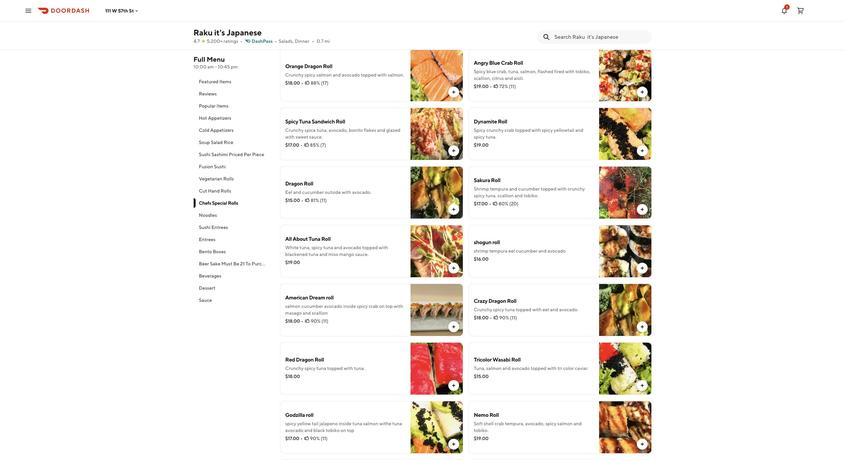 Task type: vqa. For each thing, say whether or not it's contained in the screenshot.
Place Order
no



Task type: describe. For each thing, give the bounding box(es) containing it.
90% (11) for dragon
[[500, 315, 517, 321]]

fired
[[555, 69, 565, 74]]

avocado, inside nemo roll soft shell crab tempura, avocado, spicy salmon and tobiko. $19.00
[[526, 421, 545, 427]]

hot appetizers button
[[194, 112, 272, 124]]

to
[[246, 261, 251, 267]]

tuna. inside dynamite roll spicy crunchy crab topped with spicy yellowtail and spicy tuna. $19.00
[[486, 134, 497, 140]]

orange dragon roll image
[[411, 49, 463, 102]]

spicy tuna sandwich roll image
[[411, 108, 463, 160]]

roll for godzilla
[[306, 412, 314, 419]]

tempura for roll
[[491, 186, 509, 192]]

$17.00 for spicy
[[286, 436, 299, 442]]

rolls inside vegetarian rolls button
[[224, 176, 234, 182]]

bento
[[199, 249, 212, 255]]

spicy inside crazy dragon roll crunchy spicy tuna topped with eel and avocado.
[[494, 307, 505, 313]]

dragon inside dragon roll eel and cucumber outside with avocado.
[[286, 181, 303, 187]]

sakura
[[474, 177, 491, 184]]

miso.
[[307, 24, 318, 29]]

sakura roll shrimp tempura and cucumber topped with crunchy spicy tuna, scallion and tobiko.
[[474, 177, 586, 199]]

• for crazy dragon roll
[[490, 315, 492, 321]]

topped inside california roll topped with tuna, salmon, white fish, avocado and caviar.
[[504, 10, 520, 16]]

80%
[[499, 201, 509, 207]]

roll inside tricolor wasabi roll tuna, salmon and avocado topped with tri color caviar. $15.00
[[512, 357, 521, 363]]

salmon, inside angry blue crab roll spicy blue crab, tuna, salmon, flashed fired with tobiko, scallion, citrus and aioli.
[[521, 69, 537, 74]]

$17.00 • for sandwich
[[286, 143, 303, 148]]

scallion inside sakura roll shrimp tempura and cucumber topped with crunchy spicy tuna, scallion and tobiko.
[[498, 193, 514, 199]]

add item to cart image for american dream roll
[[451, 325, 457, 330]]

fusion sushi button
[[194, 161, 272, 173]]

spicy inside sakura roll shrimp tempura and cucumber topped with crunchy spicy tuna, scallion and tobiko.
[[474, 193, 485, 199]]

avocado inside godzilla roll spicy yellow tail jalapeno inside tuna salmon withe tuna avocado and black tobiko on top
[[286, 428, 304, 434]]

0.7
[[317, 38, 324, 44]]

sauce
[[199, 298, 212, 303]]

sushi for sushi entrees
[[199, 225, 211, 230]]

sake
[[210, 261, 221, 267]]

appetizers for hot appetizers
[[208, 115, 232, 121]]

salmon inside godzilla roll spicy yellow tail jalapeno inside tuna salmon withe tuna avocado and black tobiko on top
[[364, 421, 379, 427]]

$19.00 inside nemo roll soft shell crab tempura, avocado, spicy salmon and tobiko. $19.00
[[474, 436, 489, 442]]

and inside dynamite roll spicy crunchy crab topped with spicy yellowtail and spicy tuna. $19.00
[[576, 128, 584, 133]]

tuna, inside "all about tuna roll white tuna, spicy tuna and avocado topped with blackened tuna and miso mango sauce. $19.00"
[[300, 245, 311, 251]]

crazy
[[474, 298, 488, 305]]

flashed
[[538, 69, 554, 74]]

items for featured items
[[220, 79, 232, 84]]

111 w 57th st
[[105, 8, 134, 13]]

roll inside american dream roll salmon cucumber avocado inside spicy crab on top with masago and scallion
[[326, 295, 334, 301]]

with inside red dragon roll crunchy spicy tuna topped with tuna. $18.00
[[344, 366, 353, 371]]

with inside orange dragon roll crunchy spicy salmon and avocado topped with salmon.
[[378, 72, 387, 78]]

citrus
[[492, 76, 504, 81]]

and inside spicy tuna sandwich roll crunchy spice tuna, avocado, bonito flakes and glazed with sweet sauce.
[[378, 128, 386, 133]]

cucumber inside dragon roll eel and cucumber outside with avocado.
[[302, 190, 324, 195]]

vegetarian rolls
[[199, 176, 234, 182]]

sauce. inside spicy tuna sandwich roll crunchy spice tuna, avocado, bonito flakes and glazed with sweet sauce.
[[310, 134, 323, 140]]

$18.00 for crazy
[[474, 315, 489, 321]]

72%
[[500, 84, 509, 89]]

90% (11) for dream
[[311, 319, 329, 324]]

bonito
[[349, 128, 363, 133]]

• for dragon roll
[[302, 198, 304, 203]]

popular items button
[[194, 100, 272, 112]]

roll inside crazy dragon roll crunchy spicy tuna topped with eel and avocado.
[[508, 298, 517, 305]]

and inside angry blue crab roll spicy blue crab, tuna, salmon, flashed fired with tobiko, scallion, citrus and aioli.
[[505, 76, 513, 81]]

spicy inside "all about tuna roll white tuna, spicy tuna and avocado topped with blackened tuna and miso mango sauce. $19.00"
[[312, 245, 323, 251]]

all
[[286, 236, 292, 242]]

spicy inside american dream roll salmon cucumber avocado inside spicy crab on top with masago and scallion
[[357, 304, 368, 309]]

crunchy inside dynamite roll spicy crunchy crab topped with spicy yellowtail and spicy tuna. $19.00
[[487, 128, 504, 133]]

dream
[[309, 295, 325, 301]]

$17.00 for shrimp
[[474, 201, 488, 207]]

white inside california roll topped with tuna, salmon, white fish, avocado and caviar.
[[560, 10, 572, 16]]

roll for shogun
[[493, 239, 500, 246]]

entrees inside button
[[199, 237, 216, 242]]

top inside godzilla roll spicy yellow tail jalapeno inside tuna salmon withe tuna avocado and black tobiko on top
[[347, 428, 355, 434]]

caviar. inside california roll topped with tuna, salmon, white fish, avocado and caviar.
[[502, 17, 516, 22]]

with inside crazy dragon roll crunchy spicy tuna topped with eel and avocado.
[[533, 307, 542, 313]]

tobiko
[[326, 428, 340, 434]]

dynamite roll spicy crunchy crab topped with spicy yellowtail and spicy tuna. $19.00
[[474, 119, 584, 148]]

noodles button
[[194, 209, 272, 222]]

yellow
[[297, 421, 311, 427]]

tricolor wasabi roll tuna, salmon and avocado topped with tri color caviar. $15.00
[[474, 357, 589, 380]]

avocado. inside crazy dragon roll crunchy spicy tuna topped with eel and avocado.
[[560, 307, 579, 313]]

sashimi
[[212, 152, 228, 157]]

soft
[[474, 421, 483, 427]]

american dream roll salmon cucumber avocado inside spicy crab on top with masago and scallion
[[286, 295, 404, 316]]

with inside "all about tuna roll white tuna, spicy tuna and avocado topped with blackened tuna and miso mango sauce. $19.00"
[[379, 245, 389, 251]]

tuna, inside angry blue crab roll spicy blue crab, tuna, salmon, flashed fired with tobiko, scallion, citrus and aioli.
[[509, 69, 520, 74]]

bento boxes
[[199, 249, 226, 255]]

spicy inside dynamite roll spicy crunchy crab topped with spicy yellowtail and spicy tuna. $19.00
[[474, 128, 486, 133]]

featured items button
[[194, 76, 272, 88]]

yellowtail
[[554, 128, 575, 133]]

salmon inside american dream roll salmon cucumber avocado inside spicy crab on top with masago and scallion
[[286, 304, 301, 309]]

(11) for crazy dragon roll
[[511, 315, 517, 321]]

full menu 10:00 am - 10:45 pm
[[194, 55, 238, 70]]

all about tuna roll image
[[411, 225, 463, 278]]

dragon for crazy dragon roll
[[489, 298, 507, 305]]

items for popular items
[[217, 103, 229, 109]]

shrimp
[[474, 186, 490, 192]]

add item to cart image for spicy tuna sandwich roll
[[451, 148, 457, 154]]

blue
[[490, 60, 501, 66]]

$15.00 inside tricolor wasabi roll tuna, salmon and avocado topped with tri color caviar. $15.00
[[474, 374, 489, 380]]

chefs special rolls
[[199, 201, 238, 206]]

crunchy for orange
[[286, 72, 304, 78]]

eel inside "shogun roll shrimp tempura eel cucumber and avocado $16.00"
[[509, 249, 515, 254]]

per
[[244, 152, 251, 157]]

tempura for roll
[[490, 249, 508, 254]]

roll inside red dragon roll crunchy spicy tuna topped with tuna. $18.00
[[315, 357, 324, 363]]

appetizers for cold appetizers
[[210, 128, 234, 133]]

spicy inside angry blue crab roll spicy blue crab, tuna, salmon, flashed fired with tobiko, scallion, citrus and aioli.
[[474, 69, 486, 74]]

crunchy for red
[[286, 366, 304, 371]]

popular
[[199, 103, 216, 109]]

tuna, inside california roll topped with tuna, salmon, white fish, avocado and caviar.
[[531, 10, 542, 16]]

roll inside nemo roll soft shell crab tempura, avocado, spicy salmon and tobiko. $19.00
[[490, 412, 499, 419]]

all about tuna roll white tuna, spicy tuna and avocado topped with blackened tuna and miso mango sauce. $19.00
[[286, 236, 389, 265]]

eel inside crazy dragon roll crunchy spicy tuna topped with eel and avocado.
[[543, 307, 550, 313]]

$17.00 for sandwich
[[286, 143, 299, 148]]

crab,
[[497, 69, 508, 74]]

beverages
[[199, 274, 222, 279]]

and inside godzilla roll spicy yellow tail jalapeno inside tuna salmon withe tuna avocado and black tobiko on top
[[305, 428, 313, 434]]

godzilla roll image
[[411, 402, 463, 454]]

jalapeno
[[320, 421, 338, 427]]

red dragon roll crunchy spicy tuna topped with tuna. $18.00
[[286, 357, 365, 380]]

90% for dream
[[311, 319, 321, 324]]

with inside dragon roll eel and cucumber outside with avocado.
[[342, 190, 352, 195]]

roll inside sakura roll shrimp tempura and cucumber topped with crunchy spicy tuna, scallion and tobiko.
[[492, 177, 501, 184]]

scallion,
[[474, 76, 492, 81]]

topped inside crunchy spicy white tuna, avocado, and jalapeño topped with tuna, salmon, yellowtail, lemon and cilantro with yuzu miso.
[[286, 17, 301, 22]]

salads, dinner • 0.7 mi
[[279, 38, 330, 44]]

cucumber inside "shogun roll shrimp tempura eel cucumber and avocado $16.00"
[[516, 249, 538, 254]]

angry
[[474, 60, 489, 66]]

dinner
[[295, 38, 310, 44]]

fish,
[[573, 10, 582, 16]]

dashpass •
[[252, 38, 277, 44]]

mi
[[325, 38, 330, 44]]

$18.00 • for american
[[286, 319, 304, 324]]

color
[[564, 366, 575, 371]]

spicy inside crunchy spicy white tuna, avocado, and jalapeño topped with tuna, salmon, yellowtail, lemon and cilantro with yuzu miso.
[[305, 10, 316, 16]]

bento boxes button
[[194, 246, 272, 258]]

avocado inside "shogun roll shrimp tempura eel cucumber and avocado $16.00"
[[548, 249, 566, 254]]

roll inside orange dragon roll crunchy spicy salmon and avocado topped with salmon.
[[323, 63, 333, 70]]

cold
[[199, 128, 210, 133]]

dessert
[[199, 286, 216, 291]]

raku
[[194, 28, 213, 37]]

crab
[[502, 60, 513, 66]]

spicy inside godzilla roll spicy yellow tail jalapeno inside tuna salmon withe tuna avocado and black tobiko on top
[[286, 421, 296, 427]]

81% (11)
[[311, 198, 327, 203]]

with inside american dream roll salmon cucumber avocado inside spicy crab on top with masago and scallion
[[394, 304, 404, 309]]

caviar. inside tricolor wasabi roll tuna, salmon and avocado topped with tri color caviar. $15.00
[[576, 366, 589, 371]]

sushi entrees button
[[194, 222, 272, 234]]

orange
[[286, 63, 304, 70]]

cilantro
[[388, 17, 404, 22]]

tuna,
[[474, 366, 486, 371]]

rice
[[224, 140, 234, 145]]

add item to cart image for angry blue crab roll
[[640, 89, 646, 95]]

crunchy inside spicy tuna sandwich roll crunchy spice tuna, avocado, bonito flakes and glazed with sweet sauce.
[[286, 128, 304, 133]]

and inside american dream roll salmon cucumber avocado inside spicy crab on top with masago and scallion
[[303, 311, 311, 316]]

noodles
[[199, 213, 217, 218]]

tuna. inside red dragon roll crunchy spicy tuna topped with tuna. $18.00
[[354, 366, 365, 371]]

roll inside spicy tuna sandwich roll crunchy spice tuna, avocado, bonito flakes and glazed with sweet sauce.
[[336, 119, 346, 125]]

spicy inside spicy tuna sandwich roll crunchy spice tuna, avocado, bonito flakes and glazed with sweet sauce.
[[286, 119, 298, 125]]

salad
[[211, 140, 223, 145]]

5,200+
[[207, 38, 223, 44]]

shogun
[[474, 239, 492, 246]]

crab inside american dream roll salmon cucumber avocado inside spicy crab on top with masago and scallion
[[369, 304, 379, 309]]

crazy dragon roll image
[[600, 284, 652, 337]]

and inside california roll topped with tuna, salmon, white fish, avocado and caviar.
[[493, 17, 502, 22]]

and inside "shogun roll shrimp tempura eel cucumber and avocado $16.00"
[[539, 249, 547, 254]]

tri
[[558, 366, 563, 371]]

roll for california
[[496, 10, 503, 16]]

blackened
[[286, 252, 308, 257]]

inside for american dream roll
[[344, 304, 356, 309]]

fusion sushi
[[199, 164, 226, 170]]

0 horizontal spatial $15.00
[[286, 198, 300, 203]]

shrimp
[[474, 249, 489, 254]]

angry blue crab roll spicy blue crab, tuna, salmon, flashed fired with tobiko, scallion, citrus and aioli.
[[474, 60, 591, 81]]

rainbow roll image
[[600, 0, 652, 43]]

roll inside dragon roll eel and cucumber outside with avocado.
[[304, 181, 314, 187]]

0 items, open order cart image
[[797, 7, 805, 15]]

sakura roll image
[[600, 166, 652, 219]]

scallion inside american dream roll salmon cucumber avocado inside spicy crab on top with masago and scallion
[[312, 311, 328, 316]]

beverages button
[[194, 270, 272, 282]]

tuna inside spicy tuna sandwich roll crunchy spice tuna, avocado, bonito flakes and glazed with sweet sauce.
[[299, 119, 311, 125]]

menu
[[207, 55, 225, 63]]

salmon.
[[388, 72, 405, 78]]

add item to cart image for orange dragon roll
[[451, 89, 457, 95]]

featured items
[[199, 79, 232, 84]]

$19.00 inside "all about tuna roll white tuna, spicy tuna and avocado topped with blackened tuna and miso mango sauce. $19.00"
[[286, 260, 300, 265]]

hot
[[199, 115, 207, 121]]

sauce. inside "all about tuna roll white tuna, spicy tuna and avocado topped with blackened tuna and miso mango sauce. $19.00"
[[355, 252, 369, 257]]

10:00
[[194, 64, 207, 70]]

dashpass
[[252, 38, 273, 44]]



Task type: locate. For each thing, give the bounding box(es) containing it.
sushi down sashimi
[[214, 164, 226, 170]]

spicy
[[305, 10, 316, 16], [305, 72, 316, 78], [542, 128, 553, 133], [474, 134, 485, 140], [474, 193, 485, 199], [312, 245, 323, 251], [357, 304, 368, 309], [494, 307, 505, 313], [305, 366, 316, 371], [286, 421, 296, 427], [546, 421, 557, 427]]

dragon inside orange dragon roll crunchy spicy salmon and avocado topped with salmon.
[[305, 63, 322, 70]]

roll inside godzilla roll spicy yellow tail jalapeno inside tuna salmon withe tuna avocado and black tobiko on top
[[306, 412, 314, 419]]

1 vertical spatial inside
[[339, 421, 352, 427]]

1 vertical spatial avocado,
[[329, 128, 348, 133]]

1 vertical spatial top
[[347, 428, 355, 434]]

entrees down 'noodles'
[[212, 225, 228, 230]]

1 white from the left
[[317, 10, 329, 16]]

avocado inside "all about tuna roll white tuna, spicy tuna and avocado topped with blackened tuna and miso mango sauce. $19.00"
[[343, 245, 362, 251]]

2 vertical spatial crab
[[495, 421, 505, 427]]

add item to cart image
[[640, 148, 646, 154], [451, 207, 457, 212], [451, 266, 457, 271], [640, 383, 646, 389], [640, 442, 646, 447]]

items inside popular items button
[[217, 103, 229, 109]]

salmon inside nemo roll soft shell crab tempura, avocado, spicy salmon and tobiko. $19.00
[[558, 421, 573, 427]]

fusion
[[199, 164, 213, 170]]

sauce. up 85%
[[310, 134, 323, 140]]

$17.00 down sweet
[[286, 143, 299, 148]]

avocado, down sandwich
[[329, 128, 348, 133]]

0 vertical spatial rolls
[[224, 176, 234, 182]]

roll inside "all about tuna roll white tuna, spicy tuna and avocado topped with blackened tuna and miso mango sauce. $19.00"
[[322, 236, 331, 242]]

rolls
[[224, 176, 234, 182], [221, 188, 231, 194], [228, 201, 238, 206]]

1 vertical spatial $17.00 •
[[474, 201, 492, 207]]

items
[[220, 79, 232, 84], [217, 103, 229, 109]]

1 horizontal spatial crab
[[495, 421, 505, 427]]

shell
[[484, 421, 494, 427]]

pm
[[231, 64, 238, 70]]

with inside angry blue crab roll spicy blue crab, tuna, salmon, flashed fired with tobiko, scallion, citrus and aioli.
[[566, 69, 575, 74]]

90% (11) down 'dream'
[[311, 319, 329, 324]]

81%
[[311, 198, 319, 203]]

crab for dynamite roll
[[505, 128, 515, 133]]

cold appetizers button
[[194, 124, 272, 136]]

roll up (17)
[[323, 63, 333, 70]]

entrees button
[[194, 234, 272, 246]]

85% (7)
[[310, 143, 326, 148]]

nemo roll image
[[600, 402, 652, 454]]

tuna.
[[486, 134, 497, 140], [354, 366, 365, 371]]

0 vertical spatial appetizers
[[208, 115, 232, 121]]

90% for roll
[[310, 436, 320, 442]]

crunchy inside crunchy spicy white tuna, avocado, and jalapeño topped with tuna, salmon, yellowtail, lemon and cilantro with yuzu miso.
[[286, 10, 304, 16]]

crab inside dynamite roll spicy crunchy crab topped with spicy yellowtail and spicy tuna. $19.00
[[505, 128, 515, 133]]

2 horizontal spatial crab
[[505, 128, 515, 133]]

crunchy
[[286, 10, 304, 16], [286, 72, 304, 78], [286, 128, 304, 133], [474, 307, 493, 313], [286, 366, 304, 371]]

2 white from the left
[[560, 10, 572, 16]]

on inside american dream roll salmon cucumber avocado inside spicy crab on top with masago and scallion
[[380, 304, 385, 309]]

tempura,
[[505, 421, 525, 427]]

• for godzilla roll
[[301, 436, 303, 442]]

add item to cart image
[[640, 31, 646, 36], [451, 89, 457, 95], [640, 89, 646, 95], [451, 148, 457, 154], [640, 207, 646, 212], [640, 266, 646, 271], [451, 325, 457, 330], [640, 325, 646, 330], [451, 383, 457, 389], [451, 442, 457, 447]]

0 vertical spatial scallion
[[498, 193, 514, 199]]

$19.00 down blackened
[[286, 260, 300, 265]]

roll right crazy
[[508, 298, 517, 305]]

sauce button
[[194, 294, 272, 307]]

0 vertical spatial tuna
[[299, 119, 311, 125]]

1 vertical spatial sauce.
[[355, 252, 369, 257]]

with inside california roll topped with tuna, salmon, white fish, avocado and caviar.
[[521, 10, 530, 16]]

add item to cart image for nemo roll
[[640, 442, 646, 447]]

0 vertical spatial tobiko.
[[524, 193, 539, 199]]

sushi
[[199, 152, 211, 157], [214, 164, 226, 170], [199, 225, 211, 230]]

0 vertical spatial items
[[220, 79, 232, 84]]

10:45
[[218, 64, 230, 70]]

$18.00 • down masago
[[286, 319, 304, 324]]

add item to cart image for dragon roll
[[451, 207, 457, 212]]

crunchy for crazy
[[474, 307, 493, 313]]

(11) for godzilla roll
[[321, 436, 328, 442]]

priced
[[229, 152, 243, 157]]

0 horizontal spatial eel
[[509, 249, 515, 254]]

• for orange dragon roll
[[302, 80, 304, 86]]

0 horizontal spatial caviar.
[[502, 17, 516, 22]]

0 vertical spatial salmon,
[[543, 10, 559, 16]]

nemo
[[474, 412, 489, 419]]

2 vertical spatial salmon,
[[521, 69, 537, 74]]

0 horizontal spatial on
[[341, 428, 346, 434]]

rolls for hand
[[221, 188, 231, 194]]

on inside godzilla roll spicy yellow tail jalapeno inside tuna salmon withe tuna avocado and black tobiko on top
[[341, 428, 346, 434]]

dynamite
[[474, 119, 497, 125]]

avocado. inside dragon roll eel and cucumber outside with avocado.
[[352, 190, 372, 195]]

roll right wasabi
[[512, 357, 521, 363]]

dragon up 88%
[[305, 63, 322, 70]]

salmon, left yellowtail,
[[324, 17, 341, 22]]

0 vertical spatial tuna.
[[486, 134, 497, 140]]

•
[[240, 38, 242, 44], [275, 38, 277, 44], [312, 38, 314, 44], [302, 80, 304, 86], [490, 84, 492, 89], [301, 143, 303, 148], [302, 198, 304, 203], [490, 201, 492, 207], [490, 315, 492, 321], [302, 319, 304, 324], [301, 436, 303, 442]]

topped inside "all about tuna roll white tuna, spicy tuna and avocado topped with blackened tuna and miso mango sauce. $19.00"
[[363, 245, 378, 251]]

tuna up spice
[[299, 119, 311, 125]]

$17.00 down shrimp at the top right
[[474, 201, 488, 207]]

lemon
[[364, 17, 378, 22]]

1 horizontal spatial avocado.
[[560, 307, 579, 313]]

0 vertical spatial spicy
[[474, 69, 486, 74]]

avocado, right tempura,
[[526, 421, 545, 427]]

topped inside dynamite roll spicy crunchy crab topped with spicy yellowtail and spicy tuna. $19.00
[[516, 128, 531, 133]]

must
[[222, 261, 233, 267]]

90% for dragon
[[500, 315, 510, 321]]

sauce. right mango
[[355, 252, 369, 257]]

$17.00 down yellow
[[286, 436, 299, 442]]

japanese
[[227, 28, 262, 37]]

0 horizontal spatial scallion
[[312, 311, 328, 316]]

spicy inside orange dragon roll crunchy spicy salmon and avocado topped with salmon.
[[305, 72, 316, 78]]

red
[[286, 357, 295, 363]]

and
[[362, 10, 370, 16], [379, 17, 387, 22], [493, 17, 502, 22], [333, 72, 341, 78], [505, 76, 513, 81], [378, 128, 386, 133], [576, 128, 584, 133], [510, 186, 518, 192], [293, 190, 302, 195], [515, 193, 523, 199], [334, 245, 342, 251], [539, 249, 547, 254], [320, 252, 328, 257], [551, 307, 559, 313], [303, 311, 311, 316], [503, 366, 511, 371], [574, 421, 582, 427], [305, 428, 313, 434]]

1 vertical spatial entrees
[[199, 237, 216, 242]]

avocado.
[[352, 190, 372, 195], [560, 307, 579, 313]]

111
[[105, 8, 111, 13]]

rolls inside cut hand rolls button
[[221, 188, 231, 194]]

1 vertical spatial salmon,
[[324, 17, 341, 22]]

0 vertical spatial eel
[[509, 249, 515, 254]]

21
[[240, 261, 245, 267]]

tempura inside "shogun roll shrimp tempura eel cucumber and avocado $16.00"
[[490, 249, 508, 254]]

spicy inside nemo roll soft shell crab tempura, avocado, spicy salmon and tobiko. $19.00
[[546, 421, 557, 427]]

crab inside nemo roll soft shell crab tempura, avocado, spicy salmon and tobiko. $19.00
[[495, 421, 505, 427]]

(11) down crazy dragon roll crunchy spicy tuna topped with eel and avocado.
[[511, 315, 517, 321]]

1 vertical spatial $17.00
[[474, 201, 488, 207]]

roll right 'dream'
[[326, 295, 334, 301]]

1 vertical spatial tuna.
[[354, 366, 365, 371]]

roll up "tail"
[[306, 412, 314, 419]]

godzilla roll spicy yellow tail jalapeno inside tuna salmon withe tuna avocado and black tobiko on top
[[286, 412, 403, 434]]

roll right sakura
[[492, 177, 501, 184]]

crunchy up sweet
[[286, 128, 304, 133]]

roll up miso
[[322, 236, 331, 242]]

0 vertical spatial avocado,
[[341, 10, 361, 16]]

1 horizontal spatial eel
[[543, 307, 550, 313]]

1 horizontal spatial crunchy
[[568, 186, 586, 192]]

topped inside red dragon roll crunchy spicy tuna topped with tuna. $18.00
[[328, 366, 343, 371]]

• for spicy tuna sandwich roll
[[301, 143, 303, 148]]

items up reviews button
[[220, 79, 232, 84]]

90% (11) down black
[[310, 436, 328, 442]]

avocado, inside spicy tuna sandwich roll crunchy spice tuna, avocado, bonito flakes and glazed with sweet sauce.
[[329, 128, 348, 133]]

with inside tricolor wasabi roll tuna, salmon and avocado topped with tri color caviar. $15.00
[[548, 366, 557, 371]]

0 vertical spatial crunchy
[[487, 128, 504, 133]]

california roll topped with tuna, salmon, white fish, avocado and caviar.
[[474, 10, 582, 22]]

rolls down cut hand rolls button
[[228, 201, 238, 206]]

topped inside sakura roll shrimp tempura and cucumber topped with crunchy spicy tuna, scallion and tobiko.
[[541, 186, 557, 192]]

and inside dragon roll eel and cucumber outside with avocado.
[[293, 190, 302, 195]]

$18.00 • down orange
[[286, 80, 304, 86]]

crunchy down orange
[[286, 72, 304, 78]]

crazy dragon roll crunchy spicy tuna topped with eel and avocado.
[[474, 298, 579, 313]]

$19.00 inside dynamite roll spicy crunchy crab topped with spicy yellowtail and spicy tuna. $19.00
[[474, 143, 489, 148]]

0 vertical spatial tempura
[[491, 186, 509, 192]]

godzilla
[[286, 412, 305, 419]]

cut
[[199, 188, 207, 194]]

2 vertical spatial $17.00 •
[[286, 436, 303, 442]]

featured
[[199, 79, 219, 84]]

$15.00 down eel
[[286, 198, 300, 203]]

1 vertical spatial tempura
[[490, 249, 508, 254]]

dragon for red dragon roll
[[296, 357, 314, 363]]

$18.00 for american
[[286, 319, 300, 324]]

scallion down 'dream'
[[312, 311, 328, 316]]

avocado, inside crunchy spicy white tuna, avocado, and jalapeño topped with tuna, salmon, yellowtail, lemon and cilantro with yuzu miso.
[[341, 10, 361, 16]]

90% (11) for roll
[[310, 436, 328, 442]]

dragon up eel
[[286, 181, 303, 187]]

sushi for sushi sashimi priced per piece
[[199, 152, 211, 157]]

crunchy inside sakura roll shrimp tempura and cucumber topped with crunchy spicy tuna, scallion and tobiko.
[[568, 186, 586, 192]]

0 horizontal spatial salmon,
[[324, 17, 341, 22]]

0 vertical spatial top
[[386, 304, 393, 309]]

tuna,
[[330, 10, 341, 16], [531, 10, 542, 16], [312, 17, 323, 22], [509, 69, 520, 74], [317, 128, 328, 133], [486, 193, 497, 199], [300, 245, 311, 251]]

$18.00 down orange
[[286, 80, 300, 86]]

topped inside crazy dragon roll crunchy spicy tuna topped with eel and avocado.
[[516, 307, 532, 313]]

roll right the red
[[315, 357, 324, 363]]

full
[[194, 55, 206, 63]]

with
[[521, 10, 530, 16], [302, 17, 311, 22], [286, 24, 295, 29], [566, 69, 575, 74], [378, 72, 387, 78], [532, 128, 542, 133], [286, 134, 295, 140], [558, 186, 567, 192], [342, 190, 352, 195], [379, 245, 389, 251], [394, 304, 404, 309], [533, 307, 542, 313], [344, 366, 353, 371], [548, 366, 557, 371]]

0 vertical spatial sauce.
[[310, 134, 323, 140]]

tuna inside red dragon roll crunchy spicy tuna topped with tuna. $18.00
[[317, 366, 327, 371]]

90% down 'dream'
[[311, 319, 321, 324]]

2 vertical spatial sushi
[[199, 225, 211, 230]]

tuna inside "all about tuna roll white tuna, spicy tuna and avocado topped with blackened tuna and miso mango sauce. $19.00"
[[309, 236, 321, 242]]

and inside tricolor wasabi roll tuna, salmon and avocado topped with tri color caviar. $15.00
[[503, 366, 511, 371]]

reviews
[[199, 91, 217, 97]]

1 vertical spatial on
[[341, 428, 346, 434]]

add item to cart image for tricolor wasabi roll
[[640, 383, 646, 389]]

salmon,
[[543, 10, 559, 16], [324, 17, 341, 22], [521, 69, 537, 74]]

avocado inside california roll topped with tuna, salmon, white fish, avocado and caviar.
[[474, 17, 492, 22]]

• for sakura roll
[[490, 201, 492, 207]]

1 vertical spatial crunchy
[[568, 186, 586, 192]]

roll right dynamite
[[498, 119, 508, 125]]

2 vertical spatial avocado,
[[526, 421, 545, 427]]

dragon roll image
[[411, 166, 463, 219]]

appetizers inside button
[[210, 128, 234, 133]]

salmon, inside crunchy spicy white tuna, avocado, and jalapeño topped with tuna, salmon, yellowtail, lemon and cilantro with yuzu miso.
[[324, 17, 341, 22]]

avocado inside tricolor wasabi roll tuna, salmon and avocado topped with tri color caviar. $15.00
[[512, 366, 530, 371]]

0 horizontal spatial white
[[317, 10, 329, 16]]

dragon right crazy
[[489, 298, 507, 305]]

$18.00 down crazy
[[474, 315, 489, 321]]

1 vertical spatial spicy
[[286, 119, 298, 125]]

$18.00 for orange
[[286, 80, 300, 86]]

appetizers up salad
[[210, 128, 234, 133]]

1 vertical spatial items
[[217, 103, 229, 109]]

tobiko. inside nemo roll soft shell crab tempura, avocado, spicy salmon and tobiko. $19.00
[[474, 428, 489, 434]]

crab for nemo roll
[[495, 421, 505, 427]]

tobiko.
[[524, 193, 539, 199], [474, 428, 489, 434]]

0 horizontal spatial crab
[[369, 304, 379, 309]]

$17.00 • down yellow
[[286, 436, 303, 442]]

soup salad rice button
[[194, 136, 272, 149]]

90%
[[500, 315, 510, 321], [311, 319, 321, 324], [310, 436, 320, 442]]

roll inside angry blue crab roll spicy blue crab, tuna, salmon, flashed fired with tobiko, scallion, citrus and aioli.
[[514, 60, 524, 66]]

tuna, inside spicy tuna sandwich roll crunchy spice tuna, avocado, bonito flakes and glazed with sweet sauce.
[[317, 128, 328, 133]]

beer sake must be 21 to purchase button
[[194, 258, 272, 270]]

masago
[[286, 311, 302, 316]]

tuna right about
[[309, 236, 321, 242]]

0 vertical spatial entrees
[[212, 225, 228, 230]]

$15.00 •
[[286, 198, 304, 203]]

beer sake must be 21 to purchase
[[199, 261, 272, 267]]

5,200+ ratings •
[[207, 38, 242, 44]]

1 vertical spatial eel
[[543, 307, 550, 313]]

roll right sandwich
[[336, 119, 346, 125]]

vegetarian rolls button
[[194, 173, 272, 185]]

$18.00 • for orange
[[286, 80, 304, 86]]

$18.00 down the red
[[286, 374, 300, 380]]

tempura
[[491, 186, 509, 192], [490, 249, 508, 254]]

sushi inside fusion sushi button
[[214, 164, 226, 170]]

tricolor wasabi roll image
[[600, 343, 652, 395]]

$19.00 down scallion,
[[474, 84, 489, 89]]

• for angry blue crab roll
[[490, 84, 492, 89]]

crunchy down the red
[[286, 366, 304, 371]]

open menu image
[[24, 7, 32, 15]]

$18.00 • down crazy
[[474, 315, 492, 321]]

$18.00 down masago
[[286, 319, 300, 324]]

avocado
[[474, 17, 492, 22], [342, 72, 360, 78], [343, 245, 362, 251], [548, 249, 566, 254], [324, 304, 343, 309], [512, 366, 530, 371], [286, 428, 304, 434]]

$17.00 • for spicy
[[286, 436, 303, 442]]

hand
[[208, 188, 220, 194]]

$17.00 • down sweet
[[286, 143, 303, 148]]

inside inside american dream roll salmon cucumber avocado inside spicy crab on top with masago and scallion
[[344, 304, 356, 309]]

entrees up bento
[[199, 237, 216, 242]]

1 horizontal spatial sauce.
[[355, 252, 369, 257]]

dessert button
[[194, 282, 272, 294]]

top inside american dream roll salmon cucumber avocado inside spicy crab on top with masago and scallion
[[386, 304, 393, 309]]

0 vertical spatial $17.00 •
[[286, 143, 303, 148]]

111 w 57th st button
[[105, 8, 139, 13]]

$17.00 • for shrimp
[[474, 201, 492, 207]]

90% (11)
[[500, 315, 517, 321], [311, 319, 329, 324], [310, 436, 328, 442]]

avocado, up yellowtail,
[[341, 10, 361, 16]]

roll right shogun
[[493, 239, 500, 246]]

roll inside california roll topped with tuna, salmon, white fish, avocado and caviar.
[[496, 10, 503, 16]]

spicy down dynamite
[[474, 128, 486, 133]]

items up hot appetizers
[[217, 103, 229, 109]]

(11) right 72%
[[510, 84, 516, 89]]

0 vertical spatial crab
[[505, 128, 515, 133]]

$19.00 down soft
[[474, 436, 489, 442]]

cucumber inside sakura roll shrimp tempura and cucumber topped with crunchy spicy tuna, scallion and tobiko.
[[519, 186, 540, 192]]

salmon, up aioli.
[[521, 69, 537, 74]]

add item to cart image for godzilla roll
[[451, 442, 457, 447]]

notification bell image
[[781, 7, 789, 15]]

dynamite roll image
[[600, 108, 652, 160]]

roll up 81%
[[304, 181, 314, 187]]

1 horizontal spatial scallion
[[498, 193, 514, 199]]

2 vertical spatial $17.00
[[286, 436, 299, 442]]

glazed
[[387, 128, 401, 133]]

sushi inside sushi entrees "button"
[[199, 225, 211, 230]]

(7)
[[321, 143, 326, 148]]

add item to cart image for all about tuna roll
[[451, 266, 457, 271]]

0 vertical spatial avocado.
[[352, 190, 372, 195]]

red dragon roll image
[[411, 343, 463, 395]]

white up 'miso.'
[[317, 10, 329, 16]]

with inside dynamite roll spicy crunchy crab topped with spicy yellowtail and spicy tuna. $19.00
[[532, 128, 542, 133]]

$18.00 • for crazy
[[474, 315, 492, 321]]

1 vertical spatial caviar.
[[576, 366, 589, 371]]

withe
[[380, 421, 392, 427]]

(11) down black
[[321, 436, 328, 442]]

inside for godzilla roll
[[339, 421, 352, 427]]

avocado inside orange dragon roll crunchy spicy salmon and avocado topped with salmon.
[[342, 72, 360, 78]]

(11) for american dream roll
[[322, 319, 329, 324]]

2 vertical spatial rolls
[[228, 201, 238, 206]]

tobiko. inside sakura roll shrimp tempura and cucumber topped with crunchy spicy tuna, scallion and tobiko.
[[524, 193, 539, 199]]

tempura up 80% on the right top of page
[[491, 186, 509, 192]]

1 horizontal spatial tuna.
[[486, 134, 497, 140]]

$15.00 down 'tuna,'
[[474, 374, 489, 380]]

roll inside "shogun roll shrimp tempura eel cucumber and avocado $16.00"
[[493, 239, 500, 246]]

sushi down soup
[[199, 152, 211, 157]]

add item to cart image for dynamite roll
[[640, 148, 646, 154]]

0 vertical spatial on
[[380, 304, 385, 309]]

0 horizontal spatial crunchy
[[487, 128, 504, 133]]

1 horizontal spatial top
[[386, 304, 393, 309]]

$18.00 inside red dragon roll crunchy spicy tuna topped with tuna. $18.00
[[286, 374, 300, 380]]

1 horizontal spatial caviar.
[[576, 366, 589, 371]]

tuna inside crazy dragon roll crunchy spicy tuna topped with eel and avocado.
[[506, 307, 515, 313]]

1 vertical spatial sushi
[[214, 164, 226, 170]]

sushi entrees
[[199, 225, 228, 230]]

0 vertical spatial sushi
[[199, 152, 211, 157]]

salmon inside orange dragon roll crunchy spicy salmon and avocado topped with salmon.
[[317, 72, 332, 78]]

rolls right 'hand'
[[221, 188, 231, 194]]

1 vertical spatial $15.00
[[474, 374, 489, 380]]

crunchy down crazy
[[474, 307, 493, 313]]

0 horizontal spatial top
[[347, 428, 355, 434]]

dragon inside red dragon roll crunchy spicy tuna topped with tuna. $18.00
[[296, 357, 314, 363]]

add item to cart image for shogun roll
[[640, 266, 646, 271]]

tuna
[[299, 119, 311, 125], [309, 236, 321, 242]]

salmon, inside california roll topped with tuna, salmon, white fish, avocado and caviar.
[[543, 10, 559, 16]]

1 vertical spatial rolls
[[221, 188, 231, 194]]

1 horizontal spatial salmon,
[[521, 69, 537, 74]]

roll inside dynamite roll spicy crunchy crab topped with spicy yellowtail and spicy tuna. $19.00
[[498, 119, 508, 125]]

-
[[215, 64, 217, 70]]

0 vertical spatial inside
[[344, 304, 356, 309]]

white inside crunchy spicy white tuna, avocado, and jalapeño topped with tuna, salmon, yellowtail, lemon and cilantro with yuzu miso.
[[317, 10, 329, 16]]

add item to cart image for sakura roll
[[640, 207, 646, 212]]

rolls down fusion sushi button
[[224, 176, 234, 182]]

add item to cart image for crazy dragon roll
[[640, 325, 646, 330]]

and inside crazy dragon roll crunchy spicy tuna topped with eel and avocado.
[[551, 307, 559, 313]]

sushi sashimi priced per piece button
[[194, 149, 272, 161]]

2 vertical spatial spicy
[[474, 128, 486, 133]]

rolls for special
[[228, 201, 238, 206]]

(11) for angry blue crab roll
[[510, 84, 516, 89]]

yuzu
[[296, 24, 306, 29]]

angry blue crab roll image
[[600, 49, 652, 102]]

0 vertical spatial $17.00
[[286, 143, 299, 148]]

0 horizontal spatial avocado.
[[352, 190, 372, 195]]

spicy up sweet
[[286, 119, 298, 125]]

dragon for orange dragon roll
[[305, 63, 322, 70]]

1 horizontal spatial $15.00
[[474, 374, 489, 380]]

0 horizontal spatial tobiko.
[[474, 428, 489, 434]]

white left 'fish,'
[[560, 10, 572, 16]]

90% down black
[[310, 436, 320, 442]]

shogun roll shrimp tempura eel cucumber and avocado $16.00
[[474, 239, 566, 262]]

0 vertical spatial caviar.
[[502, 17, 516, 22]]

shogun roll image
[[600, 225, 652, 278]]

sushi inside sushi sashimi priced per piece button
[[199, 152, 211, 157]]

crunchy inside orange dragon roll crunchy spicy salmon and avocado topped with salmon.
[[286, 72, 304, 78]]

0 horizontal spatial sauce.
[[310, 134, 323, 140]]

1 vertical spatial tobiko.
[[474, 428, 489, 434]]

0 vertical spatial $15.00
[[286, 198, 300, 203]]

with inside sakura roll shrimp tempura and cucumber topped with crunchy spicy tuna, scallion and tobiko.
[[558, 186, 567, 192]]

1 horizontal spatial on
[[380, 304, 385, 309]]

(11) for dragon roll
[[320, 198, 327, 203]]

roll up shell
[[490, 412, 499, 419]]

american dream roll image
[[411, 284, 463, 337]]

crunchy up yuzu
[[286, 10, 304, 16]]

(17)
[[321, 80, 329, 86]]

$15.00
[[286, 198, 300, 203], [474, 374, 489, 380]]

sweet
[[296, 134, 309, 140]]

roll right california
[[496, 10, 503, 16]]

add item to cart image for red dragon roll
[[451, 383, 457, 389]]

$19.00 down dynamite
[[474, 143, 489, 148]]

appetizers up 'cold appetizers'
[[208, 115, 232, 121]]

topped inside tricolor wasabi roll tuna, salmon and avocado topped with tri color caviar. $15.00
[[531, 366, 547, 371]]

cucumber inside american dream roll salmon cucumber avocado inside spicy crab on top with masago and scallion
[[302, 304, 323, 309]]

(11) right 81%
[[320, 198, 327, 203]]

soup
[[199, 140, 210, 145]]

spicy inside red dragon roll crunchy spicy tuna topped with tuna. $18.00
[[305, 366, 316, 371]]

salmon, left 'fish,'
[[543, 10, 559, 16]]

0 horizontal spatial tuna.
[[354, 366, 365, 371]]

scallion up 80% on the right top of page
[[498, 193, 514, 199]]

spicy up scallion,
[[474, 69, 486, 74]]

cold appetizers
[[199, 128, 234, 133]]

1 vertical spatial scallion
[[312, 311, 328, 316]]

• for american dream roll
[[302, 319, 304, 324]]

2 horizontal spatial salmon,
[[543, 10, 559, 16]]

(11) down 'dream'
[[322, 319, 329, 324]]

1 vertical spatial avocado.
[[560, 307, 579, 313]]

on
[[380, 304, 385, 309], [341, 428, 346, 434]]

1 horizontal spatial tobiko.
[[524, 193, 539, 199]]

$17.00 • down shrimp at the top right
[[474, 201, 492, 207]]

1 horizontal spatial white
[[560, 10, 572, 16]]

roll
[[496, 10, 503, 16], [493, 239, 500, 246], [326, 295, 334, 301], [306, 412, 314, 419]]

roll right crab
[[514, 60, 524, 66]]

mango
[[340, 252, 355, 257]]

sushi down 'noodles'
[[199, 225, 211, 230]]

1 vertical spatial appetizers
[[210, 128, 234, 133]]

Item Search search field
[[555, 33, 647, 41]]

am
[[208, 64, 214, 70]]

tempura right shrimp
[[490, 249, 508, 254]]

inside
[[344, 304, 356, 309], [339, 421, 352, 427]]

dragon
[[305, 63, 322, 70], [286, 181, 303, 187], [489, 298, 507, 305], [296, 357, 314, 363]]

tobiko,
[[576, 69, 591, 74]]

1 vertical spatial crab
[[369, 304, 379, 309]]

and inside orange dragon roll crunchy spicy salmon and avocado topped with salmon.
[[333, 72, 341, 78]]

1 vertical spatial tuna
[[309, 236, 321, 242]]

dragon right the red
[[296, 357, 314, 363]]

$17.00
[[286, 143, 299, 148], [474, 201, 488, 207], [286, 436, 299, 442]]

beer
[[199, 261, 209, 267]]

90% (11) down crazy dragon roll crunchy spicy tuna topped with eel and avocado.
[[500, 315, 517, 321]]

caviar.
[[502, 17, 516, 22], [576, 366, 589, 371]]

inside inside godzilla roll spicy yellow tail jalapeno inside tuna salmon withe tuna avocado and black tobiko on top
[[339, 421, 352, 427]]

90% down crazy dragon roll crunchy spicy tuna topped with eel and avocado.
[[500, 315, 510, 321]]

black
[[314, 428, 325, 434]]

millionaire roll image
[[411, 0, 463, 43]]

cut hand rolls button
[[194, 185, 272, 197]]



